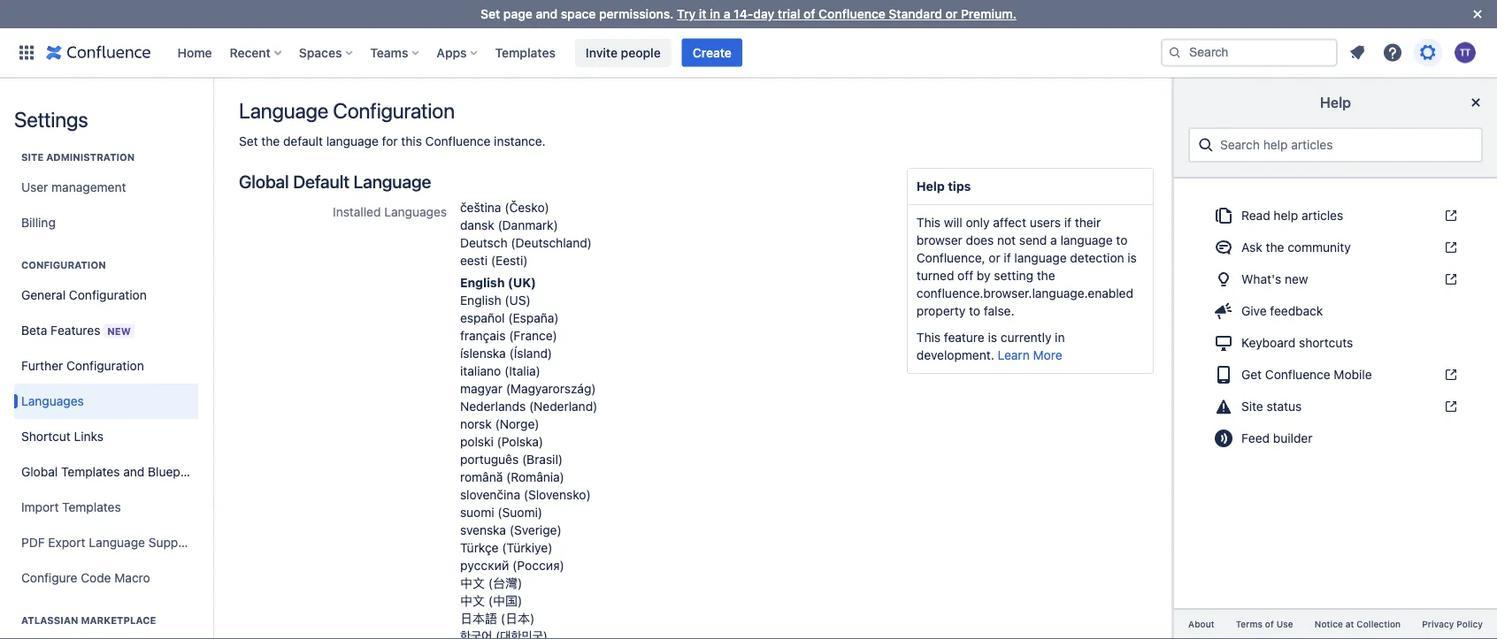 Task type: vqa. For each thing, say whether or not it's contained in the screenshot.
the bottom )
no



Task type: describe. For each thing, give the bounding box(es) containing it.
general
[[21, 288, 66, 303]]

is inside "this feature is currently in development."
[[988, 331, 998, 345]]

(us)
[[505, 293, 531, 308]]

get confluence mobile
[[1242, 368, 1372, 382]]

and for templates
[[123, 465, 145, 480]]

new
[[1285, 272, 1309, 287]]

installed
[[333, 205, 381, 220]]

and for page
[[536, 7, 558, 21]]

use
[[1277, 620, 1294, 630]]

1 中文 from the top
[[460, 577, 485, 591]]

settings
[[14, 107, 88, 132]]

lightbulb icon image
[[1214, 269, 1235, 290]]

documents icon image
[[1214, 205, 1235, 227]]

help tips
[[917, 179, 971, 194]]

links
[[74, 430, 104, 444]]

1 vertical spatial language
[[1061, 233, 1113, 248]]

global templates and blueprints link
[[14, 455, 206, 490]]

slovenčina
[[460, 488, 520, 503]]

languages inside configuration group
[[21, 394, 84, 409]]

general configuration link
[[14, 278, 198, 313]]

keyboard shortcuts
[[1242, 336, 1354, 350]]

people
[[621, 45, 661, 60]]

read help articles
[[1242, 208, 1344, 223]]

spaces
[[299, 45, 342, 60]]

shortcut icon image for mobile
[[1441, 368, 1459, 382]]

or for if
[[989, 251, 1001, 266]]

installed languages element
[[460, 199, 889, 640]]

screen icon image
[[1214, 333, 1235, 354]]

try it in a 14-day trial of confluence standard or premium. link
[[677, 7, 1017, 21]]

give feedback button
[[1203, 297, 1469, 326]]

the inside this will only affect users if their browser does not send a language to confluence, or if language detection is turned off by setting the confluence.browser.language.enabled property to false.
[[1037, 269, 1056, 283]]

2 中文 from the top
[[460, 594, 485, 609]]

ask the community link
[[1203, 234, 1469, 262]]

the for set
[[261, 134, 280, 149]]

(日本)
[[501, 612, 535, 627]]

read
[[1242, 208, 1271, 223]]

eesti
[[460, 254, 488, 268]]

shortcut links
[[21, 430, 104, 444]]

configure code macro link
[[14, 561, 198, 597]]

site for site administration
[[21, 152, 44, 163]]

pdf export language support link
[[14, 526, 198, 561]]

send
[[1019, 233, 1047, 248]]

code
[[81, 571, 111, 586]]

appswitcher icon image
[[16, 42, 37, 63]]

off
[[958, 269, 974, 283]]

does
[[966, 233, 994, 248]]

the for ask
[[1266, 240, 1285, 255]]

español
[[460, 311, 505, 326]]

Search field
[[1161, 39, 1338, 67]]

this for this feature is currently in development.
[[917, 331, 941, 345]]

try
[[677, 7, 696, 21]]

shortcuts
[[1299, 336, 1354, 350]]

default
[[293, 171, 350, 192]]

(danmark)
[[498, 218, 558, 233]]

or for premium.
[[946, 7, 958, 21]]

global for global templates and blueprints
[[21, 465, 58, 480]]

permissions.
[[599, 7, 674, 21]]

(suomi)
[[498, 506, 543, 520]]

(españa)
[[508, 311, 559, 326]]

import
[[21, 501, 59, 515]]

set for set the default language for this confluence instance.
[[239, 134, 258, 149]]

2 vertical spatial language
[[1015, 251, 1067, 266]]

norsk
[[460, 417, 492, 432]]

false.
[[984, 304, 1015, 319]]

feature
[[944, 331, 985, 345]]

policy
[[1457, 620, 1483, 630]]

deutsch
[[460, 236, 508, 250]]

this for this will only affect users if their browser does not send a language to confluence, or if language detection is turned off by setting the confluence.browser.language.enabled property to false.
[[917, 216, 941, 230]]

(magyarország)
[[506, 382, 596, 397]]

0 vertical spatial of
[[804, 7, 816, 21]]

confluence.browser.language.enabled
[[917, 286, 1134, 301]]

0 horizontal spatial to
[[969, 304, 981, 319]]

comment icon image
[[1214, 237, 1235, 258]]

configure
[[21, 571, 77, 586]]

help
[[1274, 208, 1299, 223]]

help for help
[[1321, 94, 1352, 111]]

user management link
[[14, 170, 198, 205]]

standard
[[889, 7, 943, 21]]

configuration for language
[[333, 98, 455, 123]]

(uk)
[[508, 276, 536, 290]]

čeština
[[460, 200, 501, 215]]

spaces button
[[294, 39, 360, 67]]

pdf
[[21, 536, 45, 551]]

templates link
[[490, 39, 561, 67]]

configuration for general
[[69, 288, 147, 303]]

(polska)
[[497, 435, 544, 450]]

Search help articles field
[[1215, 129, 1475, 161]]

currently
[[1001, 331, 1052, 345]]

1 horizontal spatial language
[[239, 98, 329, 123]]

site administration group
[[14, 133, 198, 246]]

pdf export language support
[[21, 536, 194, 551]]

what's new
[[1242, 272, 1309, 287]]

keyboard
[[1242, 336, 1296, 350]]

of inside the 'terms of use' link
[[1266, 620, 1274, 630]]

(česko)
[[505, 200, 549, 215]]

feedback icon image
[[1214, 301, 1235, 322]]

(eesti)
[[491, 254, 528, 268]]

close image
[[1468, 4, 1489, 25]]

only
[[966, 216, 990, 230]]

by
[[977, 269, 991, 283]]

teams
[[370, 45, 408, 60]]

signal icon image
[[1214, 428, 1235, 450]]

users
[[1030, 216, 1061, 230]]

import templates link
[[14, 490, 198, 526]]

beta features new
[[21, 323, 131, 338]]

builder
[[1274, 431, 1313, 446]]

apps button
[[431, 39, 485, 67]]

1 english from the top
[[460, 276, 505, 290]]

(românia)
[[506, 470, 565, 485]]

(ísland)
[[509, 347, 552, 361]]

user management
[[21, 180, 126, 195]]

blueprints
[[148, 465, 206, 480]]

is inside this will only affect users if their browser does not send a language to confluence, or if language detection is turned off by setting the confluence.browser.language.enabled property to false.
[[1128, 251, 1137, 266]]

(türkiye)
[[502, 541, 553, 556]]

general configuration
[[21, 288, 147, 303]]

more
[[1033, 348, 1063, 363]]

in inside "this feature is currently in development."
[[1055, 331, 1065, 345]]

1 horizontal spatial languages
[[384, 205, 447, 220]]

privacy policy link
[[1412, 618, 1494, 633]]

notice
[[1315, 620, 1344, 630]]

support
[[148, 536, 194, 551]]

languages link
[[14, 384, 198, 420]]



Task type: locate. For each thing, give the bounding box(es) containing it.
trial
[[778, 7, 801, 21]]

give feedback
[[1242, 304, 1324, 319]]

a left the 14-
[[724, 7, 731, 21]]

1 vertical spatial help
[[917, 179, 945, 194]]

site status
[[1242, 400, 1302, 414]]

a down users
[[1051, 233, 1057, 248]]

administration
[[46, 152, 135, 163]]

the
[[261, 134, 280, 149], [1266, 240, 1285, 255], [1037, 269, 1056, 283]]

1 vertical spatial 中文
[[460, 594, 485, 609]]

(norge)
[[495, 417, 540, 432]]

0 horizontal spatial languages
[[21, 394, 84, 409]]

1 vertical spatial confluence
[[425, 134, 491, 149]]

billing
[[21, 216, 56, 230]]

language up the default
[[239, 98, 329, 123]]

help up 'search help articles' field
[[1321, 94, 1352, 111]]

1 horizontal spatial if
[[1065, 216, 1072, 230]]

(brasil)
[[522, 453, 563, 467]]

get confluence mobile link
[[1203, 361, 1469, 389]]

templates inside global element
[[495, 45, 556, 60]]

or right standard
[[946, 7, 958, 21]]

language down send
[[1015, 251, 1067, 266]]

notice at collection
[[1315, 620, 1401, 630]]

read help articles link
[[1203, 202, 1469, 230]]

default
[[283, 134, 323, 149]]

a
[[724, 7, 731, 21], [1051, 233, 1057, 248]]

language down import templates link
[[89, 536, 145, 551]]

2 vertical spatial confluence
[[1266, 368, 1331, 382]]

in up more
[[1055, 331, 1065, 345]]

invite
[[586, 45, 618, 60]]

about button
[[1178, 618, 1226, 633]]

banner containing home
[[0, 28, 1498, 78]]

and inside configuration group
[[123, 465, 145, 480]]

in right it
[[710, 7, 721, 21]]

templates for global templates and blueprints
[[61, 465, 120, 480]]

configuration up languages link
[[66, 359, 144, 374]]

1 horizontal spatial site
[[1242, 400, 1264, 414]]

mobile icon image
[[1214, 365, 1235, 386]]

1 horizontal spatial the
[[1037, 269, 1056, 283]]

1 vertical spatial in
[[1055, 331, 1065, 345]]

ask the community
[[1242, 240, 1351, 255]]

0 horizontal spatial the
[[261, 134, 280, 149]]

atlassian marketplace group
[[14, 597, 198, 640]]

your profile and preferences image
[[1455, 42, 1476, 63]]

if
[[1065, 216, 1072, 230], [1004, 251, 1011, 266]]

english up español
[[460, 293, 501, 308]]

1 vertical spatial templates
[[61, 465, 120, 480]]

learn more link
[[998, 348, 1063, 363]]

import templates
[[21, 501, 121, 515]]

templates down the links
[[61, 465, 120, 480]]

1 vertical spatial if
[[1004, 251, 1011, 266]]

confluence right "this"
[[425, 134, 491, 149]]

0 vertical spatial global
[[239, 171, 289, 192]]

instance.
[[494, 134, 546, 149]]

or inside this will only affect users if their browser does not send a language to confluence, or if language detection is turned off by setting the confluence.browser.language.enabled property to false.
[[989, 251, 1001, 266]]

their
[[1075, 216, 1101, 230]]

for
[[382, 134, 398, 149]]

collapse sidebar image
[[193, 87, 232, 122]]

1 vertical spatial global
[[21, 465, 58, 480]]

1 horizontal spatial confluence
[[819, 7, 886, 21]]

íslenska
[[460, 347, 506, 361]]

atlassian marketplace
[[21, 616, 156, 627]]

0 horizontal spatial confluence
[[425, 134, 491, 149]]

the up confluence.browser.language.enabled
[[1037, 269, 1056, 283]]

0 vertical spatial in
[[710, 7, 721, 21]]

0 vertical spatial is
[[1128, 251, 1137, 266]]

mobile
[[1334, 368, 1372, 382]]

1 vertical spatial a
[[1051, 233, 1057, 248]]

3 shortcut icon image from the top
[[1441, 273, 1459, 287]]

1 vertical spatial set
[[239, 134, 258, 149]]

confluence right trial
[[819, 7, 886, 21]]

features
[[51, 323, 100, 338]]

setting
[[994, 269, 1034, 283]]

1 horizontal spatial in
[[1055, 331, 1065, 345]]

feed builder button
[[1203, 425, 1469, 453]]

this feature is currently in development.
[[917, 331, 1065, 363]]

4 shortcut icon image from the top
[[1441, 368, 1459, 382]]

shortcut icon image inside site status link
[[1441, 400, 1459, 414]]

privacy policy
[[1423, 620, 1483, 630]]

global templates and blueprints
[[21, 465, 206, 480]]

about
[[1189, 620, 1215, 630]]

(россия)
[[513, 559, 564, 574]]

1 horizontal spatial set
[[481, 7, 500, 21]]

close image
[[1466, 92, 1487, 113]]

dansk
[[460, 218, 494, 233]]

svenska
[[460, 524, 506, 538]]

notification icon image
[[1347, 42, 1368, 63]]

to up detection
[[1117, 233, 1128, 248]]

this inside this will only affect users if their browser does not send a language to confluence, or if language detection is turned off by setting the confluence.browser.language.enabled property to false.
[[917, 216, 941, 230]]

language
[[239, 98, 329, 123], [354, 171, 431, 192], [89, 536, 145, 551]]

site for site status
[[1242, 400, 1264, 414]]

0 horizontal spatial in
[[710, 7, 721, 21]]

help for help tips
[[917, 179, 945, 194]]

0 vertical spatial 中文
[[460, 577, 485, 591]]

shortcut icon image inside read help articles link
[[1441, 209, 1459, 223]]

2 vertical spatial language
[[89, 536, 145, 551]]

0 vertical spatial templates
[[495, 45, 556, 60]]

1 horizontal spatial global
[[239, 171, 289, 192]]

feed builder
[[1242, 431, 1313, 446]]

日本語
[[460, 612, 497, 627]]

site
[[21, 152, 44, 163], [1242, 400, 1264, 414]]

0 horizontal spatial global
[[21, 465, 58, 480]]

2 vertical spatial the
[[1037, 269, 1056, 283]]

2 horizontal spatial language
[[354, 171, 431, 192]]

help icon image
[[1383, 42, 1404, 63]]

português
[[460, 453, 519, 467]]

0 horizontal spatial is
[[988, 331, 998, 345]]

0 vertical spatial a
[[724, 7, 731, 21]]

shortcut icon image for articles
[[1441, 209, 1459, 223]]

2 vertical spatial templates
[[62, 501, 121, 515]]

home link
[[172, 39, 217, 67]]

language down the their
[[1061, 233, 1113, 248]]

1 horizontal spatial or
[[989, 251, 1001, 266]]

türkçe
[[460, 541, 499, 556]]

0 vertical spatial this
[[917, 216, 941, 230]]

0 vertical spatial language
[[326, 134, 379, 149]]

(deutschland)
[[511, 236, 592, 250]]

(italia)
[[505, 364, 541, 379]]

this up browser
[[917, 216, 941, 230]]

1 vertical spatial languages
[[21, 394, 84, 409]]

1 vertical spatial this
[[917, 331, 941, 345]]

english down eesti
[[460, 276, 505, 290]]

a inside this will only affect users if their browser does not send a language to confluence, or if language detection is turned off by setting the confluence.browser.language.enabled property to false.
[[1051, 233, 1057, 248]]

2 english from the top
[[460, 293, 501, 308]]

1 vertical spatial site
[[1242, 400, 1264, 414]]

1 vertical spatial or
[[989, 251, 1001, 266]]

templates
[[495, 45, 556, 60], [61, 465, 120, 480], [62, 501, 121, 515]]

confluence image
[[46, 42, 151, 63], [46, 42, 151, 63]]

shortcut icon image for community
[[1441, 241, 1459, 255]]

home
[[177, 45, 212, 60]]

at
[[1346, 620, 1355, 630]]

templates up pdf export language support link
[[62, 501, 121, 515]]

recent button
[[224, 39, 288, 67]]

1 horizontal spatial and
[[536, 7, 558, 21]]

it
[[699, 7, 707, 21]]

of right trial
[[804, 7, 816, 21]]

0 vertical spatial if
[[1065, 216, 1072, 230]]

premium.
[[961, 7, 1017, 21]]

to left the false.
[[969, 304, 981, 319]]

0 horizontal spatial language
[[89, 536, 145, 551]]

1 vertical spatial the
[[1266, 240, 1285, 255]]

to
[[1117, 233, 1128, 248], [969, 304, 981, 319]]

set left the default
[[239, 134, 258, 149]]

2 horizontal spatial confluence
[[1266, 368, 1331, 382]]

0 horizontal spatial help
[[917, 179, 945, 194]]

global element
[[11, 28, 1158, 77]]

1 horizontal spatial to
[[1117, 233, 1128, 248]]

1 shortcut icon image from the top
[[1441, 209, 1459, 223]]

1 horizontal spatial a
[[1051, 233, 1057, 248]]

turned
[[917, 269, 955, 283]]

0 horizontal spatial if
[[1004, 251, 1011, 266]]

language down language configuration
[[326, 134, 379, 149]]

language inside configuration group
[[89, 536, 145, 551]]

the right ask
[[1266, 240, 1285, 255]]

confluence down keyboard shortcuts
[[1266, 368, 1331, 382]]

français
[[460, 329, 506, 343]]

0 horizontal spatial and
[[123, 465, 145, 480]]

global down the default
[[239, 171, 289, 192]]

language
[[326, 134, 379, 149], [1061, 233, 1113, 248], [1015, 251, 1067, 266]]

0 vertical spatial or
[[946, 7, 958, 21]]

italiano
[[460, 364, 501, 379]]

nederlands
[[460, 400, 526, 414]]

shortcut icon image
[[1441, 209, 1459, 223], [1441, 241, 1459, 255], [1441, 273, 1459, 287], [1441, 368, 1459, 382], [1441, 400, 1459, 414]]

0 vertical spatial site
[[21, 152, 44, 163]]

further configuration
[[21, 359, 144, 374]]

1 vertical spatial to
[[969, 304, 981, 319]]

is down the false.
[[988, 331, 998, 345]]

2 horizontal spatial the
[[1266, 240, 1285, 255]]

site administration
[[21, 152, 135, 163]]

browser
[[917, 233, 963, 248]]

1 vertical spatial english
[[460, 293, 501, 308]]

configuration up set the default language for this confluence instance.
[[333, 98, 455, 123]]

0 vertical spatial the
[[261, 134, 280, 149]]

shortcut
[[21, 430, 71, 444]]

page
[[504, 7, 533, 21]]

further configuration link
[[14, 349, 198, 384]]

warning icon image
[[1214, 397, 1235, 418]]

set for set page and space permissions. try it in a 14-day trial of confluence standard or premium.
[[481, 7, 500, 21]]

configuration up general
[[21, 260, 106, 271]]

1 vertical spatial language
[[354, 171, 431, 192]]

set the default language for this confluence instance.
[[239, 134, 546, 149]]

中文 up 日本語
[[460, 594, 485, 609]]

configuration for further
[[66, 359, 144, 374]]

this down property
[[917, 331, 941, 345]]

0 horizontal spatial of
[[804, 7, 816, 21]]

is right detection
[[1128, 251, 1137, 266]]

settings icon image
[[1418, 42, 1439, 63]]

1 horizontal spatial of
[[1266, 620, 1274, 630]]

user
[[21, 180, 48, 195]]

0 vertical spatial set
[[481, 7, 500, 21]]

or up by
[[989, 251, 1001, 266]]

0 vertical spatial english
[[460, 276, 505, 290]]

is
[[1128, 251, 1137, 266], [988, 331, 998, 345]]

terms of use
[[1236, 620, 1294, 630]]

1 this from the top
[[917, 216, 941, 230]]

set
[[481, 7, 500, 21], [239, 134, 258, 149]]

0 vertical spatial confluence
[[819, 7, 886, 21]]

0 vertical spatial and
[[536, 7, 558, 21]]

5 shortcut icon image from the top
[[1441, 400, 1459, 414]]

this inside "this feature is currently in development."
[[917, 331, 941, 345]]

shortcut icon image inside the what's new link
[[1441, 273, 1459, 287]]

articles
[[1302, 208, 1344, 223]]

site inside site administration "group"
[[21, 152, 44, 163]]

0 horizontal spatial or
[[946, 7, 958, 21]]

1 vertical spatial is
[[988, 331, 998, 345]]

global default language
[[239, 171, 431, 192]]

site inside site status link
[[1242, 400, 1264, 414]]

configuration group
[[14, 241, 206, 602]]

templates down page
[[495, 45, 556, 60]]

and
[[536, 7, 558, 21], [123, 465, 145, 480]]

help left the tips
[[917, 179, 945, 194]]

templates for import templates
[[62, 501, 121, 515]]

language up installed languages
[[354, 171, 431, 192]]

community
[[1288, 240, 1351, 255]]

if down not
[[1004, 251, 1011, 266]]

macro
[[114, 571, 150, 586]]

shortcut icon image inside ask the community link
[[1441, 241, 1459, 255]]

language for pdf export language support
[[89, 536, 145, 551]]

languages up 'shortcut'
[[21, 394, 84, 409]]

(中国)
[[488, 594, 522, 609]]

set left page
[[481, 7, 500, 21]]

0 vertical spatial language
[[239, 98, 329, 123]]

feedback
[[1271, 304, 1324, 319]]

and left blueprints
[[123, 465, 145, 480]]

terms of use link
[[1226, 618, 1304, 633]]

0 horizontal spatial set
[[239, 134, 258, 149]]

if left the their
[[1065, 216, 1072, 230]]

magyar
[[460, 382, 503, 397]]

apps
[[437, 45, 467, 60]]

the left the default
[[261, 134, 280, 149]]

1 horizontal spatial help
[[1321, 94, 1352, 111]]

0 vertical spatial to
[[1117, 233, 1128, 248]]

0 horizontal spatial a
[[724, 7, 731, 21]]

global for global default language
[[239, 171, 289, 192]]

languages right installed
[[384, 205, 447, 220]]

language for global default language
[[354, 171, 431, 192]]

1 vertical spatial and
[[123, 465, 145, 480]]

what's
[[1242, 272, 1282, 287]]

global up import
[[21, 465, 58, 480]]

and right page
[[536, 7, 558, 21]]

beta
[[21, 323, 47, 338]]

global inside configuration group
[[21, 465, 58, 480]]

1 horizontal spatial is
[[1128, 251, 1137, 266]]

0 vertical spatial languages
[[384, 205, 447, 220]]

2 shortcut icon image from the top
[[1441, 241, 1459, 255]]

configuration up new
[[69, 288, 147, 303]]

of left use
[[1266, 620, 1274, 630]]

site right warning icon
[[1242, 400, 1264, 414]]

not
[[997, 233, 1016, 248]]

shortcut icon image inside the get confluence mobile link
[[1441, 368, 1459, 382]]

2 this from the top
[[917, 331, 941, 345]]

global
[[239, 171, 289, 192], [21, 465, 58, 480]]

0 vertical spatial help
[[1321, 94, 1352, 111]]

1 vertical spatial of
[[1266, 620, 1274, 630]]

0 horizontal spatial site
[[21, 152, 44, 163]]

search image
[[1168, 46, 1183, 60]]

(台灣)
[[488, 577, 522, 591]]

中文 down русский
[[460, 577, 485, 591]]

banner
[[0, 28, 1498, 78]]

(nederland)
[[529, 400, 598, 414]]

site up "user"
[[21, 152, 44, 163]]



